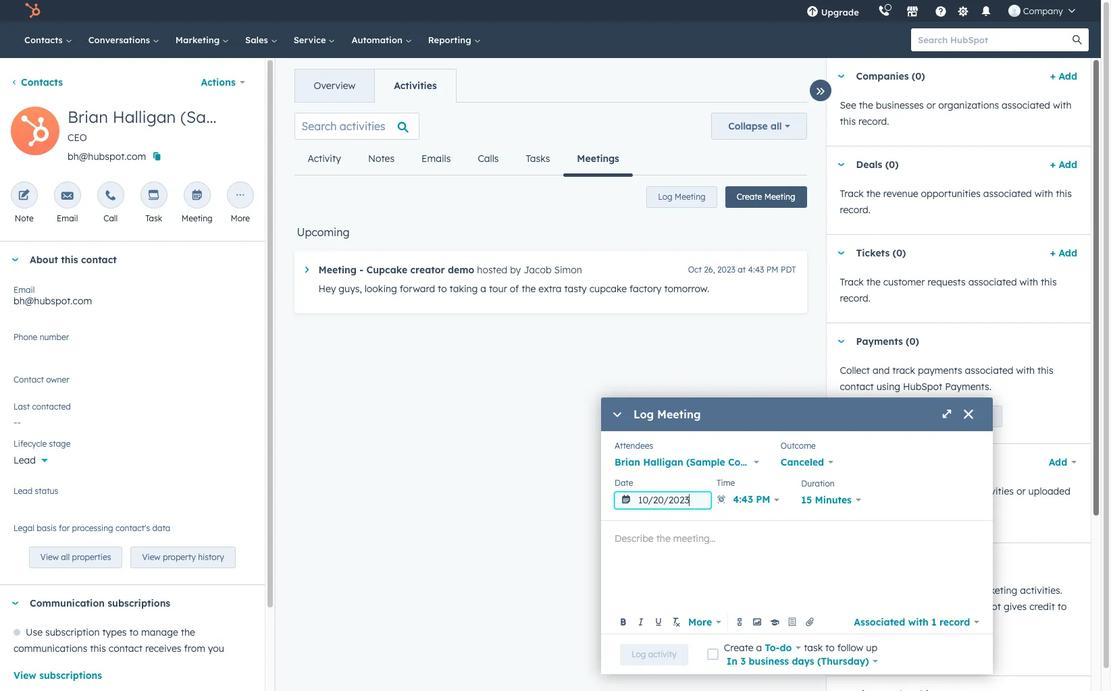 Task type: describe. For each thing, give the bounding box(es) containing it.
company button
[[1000, 0, 1084, 22]]

uploaded
[[1029, 486, 1071, 498]]

caret image for communication subscriptions
[[11, 602, 19, 606]]

view for view all properties
[[40, 553, 59, 563]]

requests
[[928, 276, 966, 288]]

with for collect and track payments associated with this contact using hubspot payments.
[[1016, 365, 1035, 377]]

no owner button
[[14, 373, 251, 395]]

use subscription types to manage the communications this contact receives from you
[[14, 627, 224, 655]]

to right created
[[960, 585, 969, 597]]

canceled
[[781, 457, 824, 469]]

owner up last contacted in the left bottom of the page
[[29, 380, 56, 392]]

activity button
[[294, 143, 355, 175]]

this inside dropdown button
[[61, 254, 78, 266]]

MM/DD/YYYY text field
[[615, 492, 711, 509]]

by
[[510, 264, 521, 276]]

taking
[[450, 283, 478, 295]]

+ add for see the businesses or organizations associated with this record.
[[1050, 70, 1077, 82]]

record
[[940, 616, 970, 629]]

log activity
[[632, 650, 677, 660]]

service
[[294, 34, 329, 45]]

view subscriptions
[[14, 670, 102, 682]]

call
[[104, 213, 118, 224]]

settings image
[[957, 6, 970, 18]]

add button
[[1040, 449, 1077, 476]]

all for view
[[61, 553, 70, 563]]

when
[[840, 601, 865, 613]]

collapse all button
[[711, 113, 807, 140]]

+ for see the businesses or organizations associated with this record.
[[1050, 70, 1056, 82]]

up inside set up payments link
[[941, 411, 951, 422]]

to inside use subscription types to manage the communications this contact receives from you
[[129, 627, 139, 639]]

overview button
[[295, 70, 374, 102]]

pdt
[[781, 265, 796, 275]]

last contacted
[[14, 402, 71, 412]]

lead for lead status
[[14, 486, 33, 497]]

Phone number text field
[[14, 330, 251, 357]]

hubspot inside attribute contacts created to marketing activities. when a contact is created, hubspot gives credit to all that contact's interactions.
[[962, 601, 1001, 613]]

contacted
[[32, 402, 71, 412]]

help image
[[935, 6, 947, 18]]

extra
[[539, 283, 562, 295]]

simon
[[554, 264, 582, 276]]

create a
[[724, 642, 765, 654]]

to inside upcoming feed
[[438, 283, 447, 295]]

add for track the revenue opportunities associated with this record.
[[1059, 159, 1077, 171]]

view subscriptions button
[[14, 668, 102, 684]]

4:43 pm button
[[717, 490, 780, 511]]

1 vertical spatial log meeting
[[634, 408, 701, 422]]

activities
[[974, 486, 1014, 498]]

track for track the customer requests associated with this record.
[[840, 276, 864, 288]]

businesses
[[876, 99, 924, 111]]

ceo
[[68, 132, 87, 144]]

more button
[[686, 613, 724, 632]]

data
[[152, 524, 170, 534]]

this inside the see the businesses or organizations associated with this record.
[[840, 116, 856, 128]]

task
[[804, 642, 823, 654]]

email image
[[61, 190, 73, 203]]

track the customer requests associated with this record.
[[840, 276, 1057, 305]]

create for create a
[[724, 642, 754, 654]]

0 vertical spatial contact's
[[115, 524, 150, 534]]

2023
[[717, 265, 736, 275]]

call image
[[105, 190, 117, 203]]

(0) for payments (0)
[[906, 336, 919, 348]]

(0) for tickets (0)
[[893, 247, 906, 259]]

subscriptions for communication subscriptions
[[108, 598, 170, 610]]

navigation inside upcoming feed
[[294, 143, 633, 177]]

+ add for track the customer requests associated with this record.
[[1050, 247, 1077, 259]]

caret image inside upcoming feed
[[305, 267, 308, 273]]

automation link
[[343, 22, 420, 58]]

the for track the customer requests associated with this record.
[[867, 276, 881, 288]]

attribution report builder
[[840, 644, 961, 657]]

notes button
[[355, 143, 408, 175]]

hey guys, looking forward to taking a tour of the extra tasty cupcake factory tomorrow.
[[319, 283, 709, 295]]

owner up contacted
[[46, 375, 69, 385]]

contact) for brian halligan (sample contact)
[[728, 457, 769, 469]]

more image
[[234, 190, 246, 203]]

in 3 business days (thursday)
[[727, 656, 869, 668]]

upgrade
[[821, 7, 859, 18]]

1 horizontal spatial a
[[756, 642, 762, 654]]

and
[[873, 365, 890, 377]]

associated with 1 record
[[854, 616, 970, 629]]

from
[[184, 643, 205, 655]]

more inside popup button
[[688, 616, 712, 629]]

0 vertical spatial contacts
[[24, 34, 65, 45]]

marketplaces button
[[898, 0, 927, 22]]

collapse all
[[728, 120, 782, 132]]

set
[[926, 411, 939, 422]]

record. inside see the files attached to your activities or uploaded to this record.
[[870, 502, 901, 514]]

payments inside collect and track payments associated with this contact using hubspot payments.
[[918, 365, 962, 377]]

sales
[[245, 34, 271, 45]]

calls button
[[464, 143, 512, 175]]

contact's inside attribute contacts created to marketing activities. when a contact is created, hubspot gives credit to all that contact's interactions.
[[874, 617, 914, 630]]

0 horizontal spatial up
[[866, 642, 878, 654]]

expand dialog image
[[942, 410, 953, 421]]

email for email bh@hubspot.com
[[14, 285, 35, 295]]

activities button
[[374, 70, 456, 102]]

track the revenue opportunities associated with this record.
[[840, 188, 1072, 216]]

record. inside track the customer requests associated with this record.
[[840, 293, 871, 305]]

payments.
[[945, 381, 992, 393]]

this inside track the customer requests associated with this record.
[[1041, 276, 1057, 288]]

record. inside track the revenue opportunities associated with this record.
[[840, 204, 871, 216]]

tasty
[[564, 283, 587, 295]]

to-
[[765, 642, 780, 654]]

communication subscriptions
[[30, 598, 170, 610]]

collapse
[[728, 120, 768, 132]]

log for log meeting 'button' at the right top of the page
[[658, 192, 673, 202]]

companies
[[856, 70, 909, 82]]

contact inside use subscription types to manage the communications this contact receives from you
[[109, 643, 143, 655]]

+ for track the customer requests associated with this record.
[[1050, 247, 1056, 259]]

4:43 inside upcoming feed
[[748, 265, 764, 275]]

to left your
[[939, 486, 949, 498]]

(sample for brian halligan (sample contact)
[[686, 457, 725, 469]]

(0) for deals (0)
[[885, 159, 899, 171]]

associated inside the see the businesses or organizations associated with this record.
[[1002, 99, 1050, 111]]

the inside upcoming feed
[[522, 283, 536, 295]]

jacob simon image
[[1008, 5, 1021, 17]]

date
[[615, 478, 633, 488]]

associated for payments
[[965, 365, 1014, 377]]

tasks button
[[512, 143, 564, 175]]

brian halligan (sample contact) ceo
[[68, 107, 315, 144]]

phone number
[[14, 332, 69, 342]]

the for see the files attached to your activities or uploaded to this record.
[[859, 486, 873, 498]]

files
[[876, 486, 894, 498]]

tickets (0)
[[856, 247, 906, 259]]

marketing
[[972, 585, 1018, 597]]

cupcake
[[367, 264, 407, 276]]

tour
[[489, 283, 507, 295]]

emails
[[422, 153, 451, 165]]

meetings button
[[564, 143, 633, 177]]

brian for brian halligan (sample contact) ceo
[[68, 107, 108, 127]]

+ add button for see the businesses or organizations associated with this record.
[[1050, 68, 1077, 84]]

1 vertical spatial contacts
[[21, 76, 63, 88]]

1 vertical spatial contacts link
[[11, 76, 63, 88]]

lead status
[[14, 486, 58, 497]]

1 vertical spatial log
[[634, 408, 654, 422]]

creator
[[410, 264, 445, 276]]

is
[[913, 601, 920, 613]]

reporting link
[[420, 22, 489, 58]]

associated
[[854, 616, 905, 629]]

to right '15'
[[840, 502, 849, 514]]

lifecycle stage
[[14, 439, 71, 449]]

associated for opportunities
[[983, 188, 1032, 200]]

meetings
[[577, 153, 619, 165]]

set up payments link
[[915, 406, 1003, 428]]

lifecycle
[[14, 439, 47, 449]]

attribution
[[840, 644, 892, 657]]

do
[[780, 642, 792, 654]]

contact) for brian halligan (sample contact) ceo
[[248, 107, 315, 127]]

jacob
[[524, 264, 552, 276]]

attribute
[[840, 585, 879, 597]]

contact inside attribute contacts created to marketing activities. when a contact is created, hubspot gives credit to all that contact's interactions.
[[876, 601, 910, 613]]

that
[[853, 617, 871, 630]]

follow
[[837, 642, 864, 654]]

interactions.
[[917, 617, 971, 630]]

upgrade image
[[806, 6, 819, 18]]

edit button
[[11, 107, 59, 160]]



Task type: locate. For each thing, give the bounding box(es) containing it.
3
[[741, 656, 746, 668]]

0 vertical spatial 4:43
[[748, 265, 764, 275]]

1 vertical spatial create
[[724, 642, 754, 654]]

caret image inside 'communication subscriptions' "dropdown button"
[[11, 602, 19, 606]]

view down basis
[[40, 553, 59, 563]]

hubspot down marketing
[[962, 601, 1001, 613]]

this inside track the revenue opportunities associated with this record.
[[1056, 188, 1072, 200]]

1 see from the top
[[840, 99, 856, 111]]

with inside track the customer requests associated with this record.
[[1020, 276, 1038, 288]]

1 vertical spatial subscriptions
[[39, 670, 102, 682]]

all for collapse
[[771, 120, 782, 132]]

1 vertical spatial bh@hubspot.com
[[14, 295, 92, 307]]

search button
[[1066, 28, 1089, 51]]

to right types
[[129, 627, 139, 639]]

emails button
[[408, 143, 464, 175]]

0 vertical spatial log meeting
[[658, 192, 706, 202]]

1 vertical spatial + add button
[[1050, 157, 1077, 173]]

Search HubSpot search field
[[911, 28, 1077, 51]]

1 track from the top
[[840, 188, 864, 200]]

view for view property history
[[142, 553, 160, 563]]

0 vertical spatial hubspot
[[903, 381, 943, 393]]

halligan inside brian halligan (sample contact) ceo
[[113, 107, 176, 127]]

1 lead from the top
[[14, 455, 36, 467]]

associated right organizations on the top right of the page
[[1002, 99, 1050, 111]]

caret image inside payments (0) dropdown button
[[837, 340, 845, 344]]

contact) inside popup button
[[728, 457, 769, 469]]

1 vertical spatial or
[[1017, 486, 1026, 498]]

record. down tickets on the top
[[840, 293, 871, 305]]

the for track the revenue opportunities associated with this record.
[[867, 188, 881, 200]]

record. down businesses
[[859, 116, 889, 128]]

subscriptions inside button
[[39, 670, 102, 682]]

(sample for brian halligan (sample contact) ceo
[[180, 107, 244, 127]]

record. up tickets on the top
[[840, 204, 871, 216]]

created
[[923, 585, 958, 597]]

navigation
[[294, 69, 456, 103], [294, 143, 633, 177]]

contact
[[81, 254, 117, 266], [840, 381, 874, 393], [876, 601, 910, 613], [109, 643, 143, 655]]

2 vertical spatial log
[[632, 650, 646, 660]]

(sample up time
[[686, 457, 725, 469]]

pm inside popup button
[[756, 494, 771, 506]]

canceled button
[[781, 453, 834, 472]]

manage
[[141, 627, 178, 639]]

3 + add from the top
[[1050, 247, 1077, 259]]

hubspot image
[[24, 3, 41, 19]]

0 horizontal spatial view
[[14, 670, 36, 682]]

Last contacted text field
[[14, 410, 251, 432]]

a left the tour
[[481, 283, 486, 295]]

bh@hubspot.com down ceo
[[68, 151, 146, 163]]

the down tickets on the top
[[867, 276, 881, 288]]

a left the to-
[[756, 642, 762, 654]]

2 horizontal spatial all
[[840, 617, 850, 630]]

collect
[[840, 365, 870, 377]]

1 horizontal spatial all
[[771, 120, 782, 132]]

in 3 business days (thursday) button
[[727, 654, 878, 670]]

add
[[1059, 70, 1077, 82], [1059, 159, 1077, 171], [1059, 247, 1077, 259], [1049, 457, 1068, 469]]

0 horizontal spatial all
[[61, 553, 70, 563]]

log meeting inside 'button'
[[658, 192, 706, 202]]

0 vertical spatial brian
[[68, 107, 108, 127]]

0 horizontal spatial more
[[231, 213, 250, 224]]

(sample down actions
[[180, 107, 244, 127]]

see down companies
[[840, 99, 856, 111]]

contact down call
[[81, 254, 117, 266]]

1 vertical spatial track
[[840, 276, 864, 288]]

or inside the see the businesses or organizations associated with this record.
[[927, 99, 936, 111]]

contact)
[[248, 107, 315, 127], [728, 457, 769, 469]]

1 + add from the top
[[1050, 70, 1077, 82]]

demo
[[448, 264, 475, 276]]

see for see the files attached to your activities or uploaded to this record.
[[840, 486, 856, 498]]

a inside attribute contacts created to marketing activities. when a contact is created, hubspot gives credit to all that contact's interactions.
[[868, 601, 874, 613]]

(0) up track
[[906, 336, 919, 348]]

contacts down hubspot link
[[24, 34, 65, 45]]

brian inside popup button
[[615, 457, 640, 469]]

hubspot link
[[16, 3, 51, 19]]

pm left pdt
[[767, 265, 779, 275]]

collect and track payments associated with this contact using hubspot payments.
[[840, 365, 1054, 393]]

organizations
[[939, 99, 999, 111]]

with for track the customer requests associated with this record.
[[1020, 276, 1038, 288]]

at
[[738, 265, 746, 275]]

all inside popup button
[[771, 120, 782, 132]]

1 vertical spatial payments
[[953, 411, 991, 422]]

caret image for companies (0)
[[837, 75, 845, 78]]

close dialog image
[[963, 410, 974, 421]]

search image
[[1073, 35, 1082, 45]]

subscriptions for view subscriptions
[[39, 670, 102, 682]]

(sample inside brian halligan (sample contact) popup button
[[686, 457, 725, 469]]

2 vertical spatial a
[[756, 642, 762, 654]]

minimize dialog image
[[612, 410, 623, 421]]

contact inside about this contact dropdown button
[[81, 254, 117, 266]]

1 vertical spatial contact's
[[874, 617, 914, 630]]

caret image inside companies (0) dropdown button
[[837, 75, 845, 78]]

contacts link up edit popup button
[[11, 76, 63, 88]]

0 vertical spatial + add
[[1050, 70, 1077, 82]]

1 horizontal spatial contact's
[[874, 617, 914, 630]]

2 + from the top
[[1050, 159, 1056, 171]]

associated right opportunities
[[983, 188, 1032, 200]]

2 lead from the top
[[14, 486, 33, 497]]

email down the email image
[[57, 213, 78, 224]]

0 horizontal spatial contact)
[[248, 107, 315, 127]]

tickets
[[856, 247, 890, 259]]

0 vertical spatial subscriptions
[[108, 598, 170, 610]]

see the businesses or organizations associated with this record.
[[840, 99, 1072, 128]]

caret image down upcoming
[[305, 267, 308, 273]]

0 horizontal spatial a
[[481, 283, 486, 295]]

hosted
[[477, 264, 508, 276]]

with inside 'popup button'
[[908, 616, 929, 629]]

associated for requests
[[968, 276, 1017, 288]]

1 vertical spatial lead
[[14, 486, 33, 497]]

up right follow
[[866, 642, 878, 654]]

lead inside "popup button"
[[14, 455, 36, 467]]

contact inside collect and track payments associated with this contact using hubspot payments.
[[840, 381, 874, 393]]

with
[[1053, 99, 1072, 111], [1035, 188, 1053, 200], [1020, 276, 1038, 288], [1016, 365, 1035, 377], [908, 616, 929, 629]]

0 horizontal spatial contact's
[[115, 524, 150, 534]]

1 vertical spatial all
[[61, 553, 70, 563]]

hubspot inside collect and track payments associated with this contact using hubspot payments.
[[903, 381, 943, 393]]

or right activities
[[1017, 486, 1026, 498]]

track inside track the customer requests associated with this record.
[[840, 276, 864, 288]]

2 vertical spatial caret image
[[837, 340, 845, 344]]

halligan inside brian halligan (sample contact) popup button
[[643, 457, 683, 469]]

record. down files
[[870, 502, 901, 514]]

this inside see the files attached to your activities or uploaded to this record.
[[852, 502, 868, 514]]

(0) right tickets on the top
[[893, 247, 906, 259]]

status
[[35, 486, 58, 497]]

revenue
[[883, 188, 919, 200]]

subscriptions inside "dropdown button"
[[108, 598, 170, 610]]

1 vertical spatial email
[[14, 285, 35, 295]]

0 vertical spatial halligan
[[113, 107, 176, 127]]

(sample inside brian halligan (sample contact) ceo
[[180, 107, 244, 127]]

2 navigation from the top
[[294, 143, 633, 177]]

4:43 down time
[[733, 494, 753, 506]]

upcoming feed
[[283, 102, 818, 330]]

the left files
[[859, 486, 873, 498]]

menu containing company
[[797, 0, 1085, 22]]

see right duration
[[840, 486, 856, 498]]

1 vertical spatial +
[[1050, 159, 1056, 171]]

the up from at the left bottom
[[181, 627, 195, 639]]

1 horizontal spatial halligan
[[643, 457, 683, 469]]

pm left '15'
[[756, 494, 771, 506]]

meeting image
[[191, 190, 203, 203]]

0 horizontal spatial subscriptions
[[39, 670, 102, 682]]

(0) right deals
[[885, 159, 899, 171]]

0 vertical spatial bh@hubspot.com
[[68, 151, 146, 163]]

the for see the businesses or organizations associated with this record.
[[859, 99, 873, 111]]

all left properties
[[61, 553, 70, 563]]

1 horizontal spatial contact)
[[728, 457, 769, 469]]

caret image left "communication"
[[11, 602, 19, 606]]

see inside the see the businesses or organizations associated with this record.
[[840, 99, 856, 111]]

factory
[[630, 283, 662, 295]]

log meeting
[[658, 192, 706, 202], [634, 408, 701, 422]]

task image
[[148, 190, 160, 203]]

email down about
[[14, 285, 35, 295]]

1 horizontal spatial brian
[[615, 457, 640, 469]]

a up associated
[[868, 601, 874, 613]]

email
[[57, 213, 78, 224], [14, 285, 35, 295]]

1 navigation from the top
[[294, 69, 456, 103]]

caret image for deals (0)
[[837, 163, 845, 167]]

caret image for tickets (0)
[[837, 252, 845, 255]]

email inside email bh@hubspot.com
[[14, 285, 35, 295]]

2 vertical spatial + add button
[[1050, 245, 1077, 261]]

customer
[[883, 276, 925, 288]]

0 vertical spatial (sample
[[180, 107, 244, 127]]

+ add for track the revenue opportunities associated with this record.
[[1050, 159, 1077, 171]]

0 vertical spatial caret image
[[837, 252, 845, 255]]

lead button
[[14, 447, 251, 469]]

create inside create meeting button
[[737, 192, 762, 202]]

contacts link down hubspot link
[[16, 22, 80, 58]]

looking
[[365, 283, 397, 295]]

2 horizontal spatial a
[[868, 601, 874, 613]]

1 vertical spatial hubspot
[[962, 601, 1001, 613]]

0 vertical spatial log
[[658, 192, 673, 202]]

1 + from the top
[[1050, 70, 1056, 82]]

1 horizontal spatial hubspot
[[962, 601, 1001, 613]]

see the files attached to your activities or uploaded to this record.
[[840, 486, 1071, 514]]

associated inside track the revenue opportunities associated with this record.
[[983, 188, 1032, 200]]

halligan for brian halligan (sample contact) ceo
[[113, 107, 176, 127]]

forward
[[400, 283, 435, 295]]

(0) up businesses
[[912, 70, 925, 82]]

types
[[102, 627, 127, 639]]

up right set at the right bottom of the page
[[941, 411, 951, 422]]

0 horizontal spatial or
[[927, 99, 936, 111]]

to right task
[[826, 642, 835, 654]]

contact owner no owner
[[14, 375, 69, 392]]

contact's left data
[[115, 524, 150, 534]]

associated up payments.
[[965, 365, 1014, 377]]

caret image up 'collect' at bottom
[[837, 340, 845, 344]]

a inside upcoming feed
[[481, 283, 486, 295]]

0 vertical spatial or
[[927, 99, 936, 111]]

1 horizontal spatial up
[[941, 411, 951, 422]]

1 vertical spatial navigation
[[294, 143, 633, 177]]

(0) for companies (0)
[[912, 70, 925, 82]]

contacts up edit popup button
[[21, 76, 63, 88]]

associated inside collect and track payments associated with this contact using hubspot payments.
[[965, 365, 1014, 377]]

see inside see the files attached to your activities or uploaded to this record.
[[840, 486, 856, 498]]

all left the that
[[840, 617, 850, 630]]

1 vertical spatial see
[[840, 486, 856, 498]]

calling icon button
[[873, 2, 896, 20]]

the left revenue
[[867, 188, 881, 200]]

set up payments
[[926, 411, 991, 422]]

0 horizontal spatial (sample
[[180, 107, 244, 127]]

0 horizontal spatial email
[[14, 285, 35, 295]]

help button
[[929, 0, 952, 22]]

task to follow up
[[801, 642, 878, 654]]

lead for lead
[[14, 455, 36, 467]]

activity
[[308, 153, 341, 165]]

subscriptions up manage
[[108, 598, 170, 610]]

caret image inside about this contact dropdown button
[[11, 258, 19, 262]]

time
[[717, 478, 735, 488]]

the inside see the files attached to your activities or uploaded to this record.
[[859, 486, 873, 498]]

companies (0) button
[[827, 58, 1045, 95]]

1 horizontal spatial view
[[40, 553, 59, 563]]

view left property
[[142, 553, 160, 563]]

bh@hubspot.com up number
[[14, 295, 92, 307]]

using
[[877, 381, 901, 393]]

0 vertical spatial payments
[[918, 365, 962, 377]]

0 vertical spatial lead
[[14, 455, 36, 467]]

all inside attribute contacts created to marketing activities. when a contact is created, hubspot gives credit to all that contact's interactions.
[[840, 617, 850, 630]]

1 vertical spatial more
[[688, 616, 712, 629]]

contacts
[[882, 585, 921, 597]]

pm inside upcoming feed
[[767, 265, 779, 275]]

tickets (0) button
[[827, 235, 1045, 272]]

brian inside brian halligan (sample contact) ceo
[[68, 107, 108, 127]]

4:43 right at
[[748, 265, 764, 275]]

track down tickets on the top
[[840, 276, 864, 288]]

1 horizontal spatial subscriptions
[[108, 598, 170, 610]]

contact) up time
[[728, 457, 769, 469]]

the down companies
[[859, 99, 873, 111]]

notifications image
[[980, 6, 992, 18]]

1 horizontal spatial more
[[688, 616, 712, 629]]

this inside use subscription types to manage the communications this contact receives from you
[[90, 643, 106, 655]]

to
[[438, 283, 447, 295], [939, 486, 949, 498], [840, 502, 849, 514], [960, 585, 969, 597], [1058, 601, 1067, 613], [129, 627, 139, 639], [826, 642, 835, 654]]

associated inside track the customer requests associated with this record.
[[968, 276, 1017, 288]]

or down companies (0) dropdown button
[[927, 99, 936, 111]]

0 vertical spatial a
[[481, 283, 486, 295]]

+ add button for track the customer requests associated with this record.
[[1050, 245, 1077, 261]]

duration
[[801, 479, 835, 489]]

overview
[[314, 80, 356, 92]]

1 vertical spatial up
[[866, 642, 878, 654]]

contact) up activity button at the top of page
[[248, 107, 315, 127]]

contact) inside brian halligan (sample contact) ceo
[[248, 107, 315, 127]]

1 vertical spatial halligan
[[643, 457, 683, 469]]

log inside button
[[632, 650, 646, 660]]

to-do button
[[765, 640, 801, 656]]

brian
[[68, 107, 108, 127], [615, 457, 640, 469]]

the inside track the customer requests associated with this record.
[[867, 276, 881, 288]]

contact down the contacts
[[876, 601, 910, 613]]

to-do
[[765, 642, 792, 654]]

2 vertical spatial +
[[1050, 247, 1056, 259]]

0 vertical spatial more
[[231, 213, 250, 224]]

caret image inside deals (0) dropdown button
[[837, 163, 845, 167]]

more
[[231, 213, 250, 224], [688, 616, 712, 629]]

0 vertical spatial create
[[737, 192, 762, 202]]

lead down "lifecycle"
[[14, 455, 36, 467]]

brian for brian halligan (sample contact)
[[615, 457, 640, 469]]

gives
[[1004, 601, 1027, 613]]

2 see from the top
[[840, 486, 856, 498]]

4:43 inside popup button
[[733, 494, 753, 506]]

menu item
[[869, 0, 871, 22]]

0 vertical spatial +
[[1050, 70, 1056, 82]]

properties
[[72, 553, 111, 563]]

2 vertical spatial + add
[[1050, 247, 1077, 259]]

meeting - cupcake creator demo hosted by jacob simon
[[319, 264, 582, 276]]

halligan for brian halligan (sample contact)
[[643, 457, 683, 469]]

log for the log activity button
[[632, 650, 646, 660]]

0 horizontal spatial brian
[[68, 107, 108, 127]]

business
[[749, 656, 789, 668]]

with inside the see the businesses or organizations associated with this record.
[[1053, 99, 1072, 111]]

create meeting button
[[725, 186, 807, 208]]

create for create meeting
[[737, 192, 762, 202]]

deals (0) button
[[827, 147, 1045, 183]]

log inside 'button'
[[658, 192, 673, 202]]

track for track the revenue opportunities associated with this record.
[[840, 188, 864, 200]]

notes
[[368, 153, 395, 165]]

1 vertical spatial + add
[[1050, 159, 1077, 171]]

the inside use subscription types to manage the communications this contact receives from you
[[181, 627, 195, 639]]

menu
[[797, 0, 1085, 22]]

pm
[[767, 265, 779, 275], [756, 494, 771, 506]]

add for see the businesses or organizations associated with this record.
[[1059, 70, 1077, 82]]

0 vertical spatial all
[[771, 120, 782, 132]]

0 vertical spatial contacts link
[[16, 22, 80, 58]]

1 vertical spatial (sample
[[686, 457, 725, 469]]

the inside the see the businesses or organizations associated with this record.
[[859, 99, 873, 111]]

3 + add button from the top
[[1050, 245, 1077, 261]]

3 + from the top
[[1050, 247, 1056, 259]]

brian down attendees
[[615, 457, 640, 469]]

basis
[[37, 524, 57, 534]]

all right collapse
[[771, 120, 782, 132]]

contact down 'collect' at bottom
[[840, 381, 874, 393]]

cupcake
[[590, 283, 627, 295]]

caret image
[[837, 252, 845, 255], [11, 258, 19, 262], [837, 340, 845, 344]]

1 vertical spatial 4:43
[[733, 494, 753, 506]]

oct
[[688, 265, 702, 275]]

caret image left about
[[11, 258, 19, 262]]

0 vertical spatial up
[[941, 411, 951, 422]]

see for see the businesses or organizations associated with this record.
[[840, 99, 856, 111]]

caret image left deals
[[837, 163, 845, 167]]

view
[[40, 553, 59, 563], [142, 553, 160, 563], [14, 670, 36, 682]]

meeting inside button
[[764, 192, 795, 202]]

view all properties
[[40, 553, 111, 563]]

tasks
[[526, 153, 550, 165]]

meeting
[[675, 192, 706, 202], [764, 192, 795, 202], [182, 213, 213, 224], [319, 264, 357, 276], [657, 408, 701, 422]]

track down deals
[[840, 188, 864, 200]]

1 vertical spatial contact)
[[728, 457, 769, 469]]

0 vertical spatial see
[[840, 99, 856, 111]]

up
[[941, 411, 951, 422], [866, 642, 878, 654]]

with inside collect and track payments associated with this contact using hubspot payments.
[[1016, 365, 1035, 377]]

caret image left tickets on the top
[[837, 252, 845, 255]]

contact's up the attribution report builder
[[874, 617, 914, 630]]

0 vertical spatial email
[[57, 213, 78, 224]]

to right credit
[[1058, 601, 1067, 613]]

caret image for about this contact
[[11, 258, 19, 262]]

calling icon image
[[878, 5, 890, 18]]

about this contact button
[[0, 242, 251, 278]]

legal
[[14, 524, 34, 534]]

subscription
[[45, 627, 100, 639]]

+ add button for track the revenue opportunities associated with this record.
[[1050, 157, 1077, 173]]

view down communications
[[14, 670, 36, 682]]

0 vertical spatial navigation
[[294, 69, 456, 103]]

brian up ceo
[[68, 107, 108, 127]]

add inside add popup button
[[1049, 457, 1068, 469]]

or inside see the files attached to your activities or uploaded to this record.
[[1017, 486, 1026, 498]]

add for track the customer requests associated with this record.
[[1059, 247, 1077, 259]]

lead left status
[[14, 486, 33, 497]]

to down meeting - cupcake creator demo hosted by jacob simon
[[438, 283, 447, 295]]

view inside button
[[14, 670, 36, 682]]

with inside track the revenue opportunities associated with this record.
[[1035, 188, 1053, 200]]

1 horizontal spatial or
[[1017, 486, 1026, 498]]

credit
[[1030, 601, 1055, 613]]

0 horizontal spatial halligan
[[113, 107, 176, 127]]

with for track the revenue opportunities associated with this record.
[[1035, 188, 1053, 200]]

payments down payments (0) dropdown button
[[918, 365, 962, 377]]

record. inside the see the businesses or organizations associated with this record.
[[859, 116, 889, 128]]

actions
[[201, 76, 236, 88]]

caret image left companies
[[837, 75, 845, 78]]

subscriptions
[[108, 598, 170, 610], [39, 670, 102, 682]]

brian halligan (sample contact)
[[615, 457, 769, 469]]

payments right expand dialog icon on the right bottom
[[953, 411, 991, 422]]

phone
[[14, 332, 37, 342]]

hubspot
[[903, 381, 943, 393], [962, 601, 1001, 613]]

1 + add button from the top
[[1050, 68, 1077, 84]]

2 vertical spatial all
[[840, 617, 850, 630]]

hey
[[319, 283, 336, 295]]

this inside collect and track payments associated with this contact using hubspot payments.
[[1038, 365, 1054, 377]]

deals
[[856, 159, 883, 171]]

caret image
[[837, 75, 845, 78], [837, 163, 845, 167], [305, 267, 308, 273], [11, 602, 19, 606]]

1 horizontal spatial (sample
[[686, 457, 725, 469]]

days
[[792, 656, 814, 668]]

+ for track the revenue opportunities associated with this record.
[[1050, 159, 1056, 171]]

note image
[[18, 190, 30, 203]]

navigation containing activity
[[294, 143, 633, 177]]

1 vertical spatial caret image
[[11, 258, 19, 262]]

navigation containing overview
[[294, 69, 456, 103]]

associated right the "requests"
[[968, 276, 1017, 288]]

0 vertical spatial track
[[840, 188, 864, 200]]

2 track from the top
[[840, 276, 864, 288]]

2 + add from the top
[[1050, 159, 1077, 171]]

1 vertical spatial brian
[[615, 457, 640, 469]]

1 horizontal spatial email
[[57, 213, 78, 224]]

email for email
[[57, 213, 78, 224]]

associated with 1 record button
[[854, 613, 980, 632]]

marketplaces image
[[906, 6, 919, 18]]

payments
[[856, 336, 903, 348]]

2 horizontal spatial view
[[142, 553, 160, 563]]

hubspot down track
[[903, 381, 943, 393]]

track inside track the revenue opportunities associated with this record.
[[840, 188, 864, 200]]

caret image for payments (0)
[[837, 340, 845, 344]]

2 + add button from the top
[[1050, 157, 1077, 173]]

the inside track the revenue opportunities associated with this record.
[[867, 188, 881, 200]]

the right of
[[522, 283, 536, 295]]

log
[[658, 192, 673, 202], [634, 408, 654, 422], [632, 650, 646, 660]]

0 vertical spatial + add button
[[1050, 68, 1077, 84]]

0 vertical spatial pm
[[767, 265, 779, 275]]

0 horizontal spatial hubspot
[[903, 381, 943, 393]]

Search activities search field
[[294, 113, 419, 140]]

contact down types
[[109, 643, 143, 655]]

your
[[951, 486, 971, 498]]

subscriptions down communications
[[39, 670, 102, 682]]

caret image inside tickets (0) dropdown button
[[837, 252, 845, 255]]

payments (0) button
[[827, 324, 1072, 360]]

meeting inside 'button'
[[675, 192, 706, 202]]

view for view subscriptions
[[14, 670, 36, 682]]

1 vertical spatial a
[[868, 601, 874, 613]]

1 vertical spatial pm
[[756, 494, 771, 506]]

actions button
[[192, 69, 254, 96]]

0 vertical spatial contact)
[[248, 107, 315, 127]]



Task type: vqa. For each thing, say whether or not it's contained in the screenshot.


